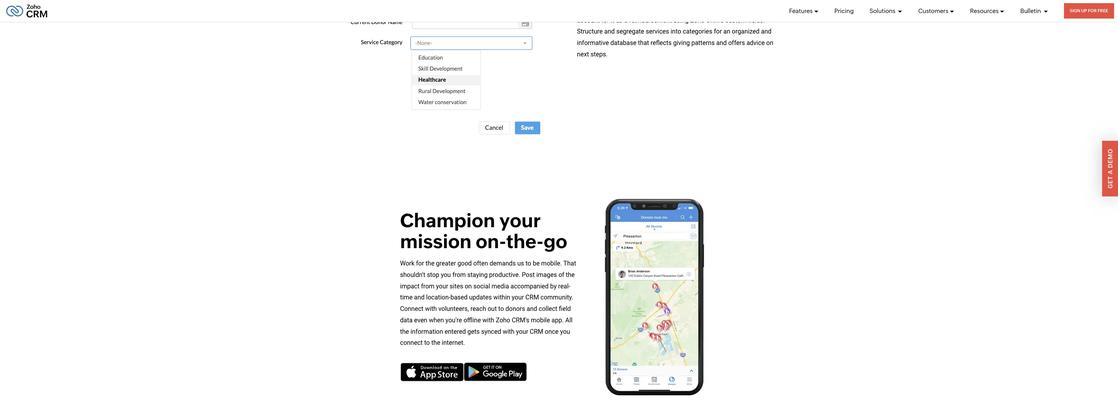 Task type: describe. For each thing, give the bounding box(es) containing it.
received
[[674, 5, 697, 13]]

the up stop
[[426, 260, 435, 267]]

custom
[[726, 16, 747, 24]]

different
[[577, 5, 601, 13]]

within
[[494, 294, 510, 301]]

good
[[458, 260, 472, 267]]

community.
[[541, 294, 574, 301]]

work for the greater good often demands us to be mobile. that shouldn't stop you from staying productive. post images of the impact from your sites on social media accompanied by real- time and location-based updates within your crm community. connect with volunteers, reach out to donors and collect field data even when you're offline with zoho crm's mobile app. all the information entered gets synced with your crm once you connect to the internet.
[[400, 260, 576, 347]]

updates
[[469, 294, 492, 301]]

offline
[[464, 316, 481, 324]]

location-
[[426, 294, 451, 301]]

into
[[671, 28, 682, 35]]

steps.
[[591, 51, 608, 58]]

create
[[751, 0, 769, 1]]

that
[[564, 260, 576, 267]]

patterns
[[692, 39, 715, 47]]

bulletin
[[1021, 7, 1043, 14]]

volunteers,
[[439, 305, 469, 313]]

zoho crm logo image
[[6, 2, 48, 20]]

all
[[566, 316, 573, 324]]

solutions
[[870, 7, 897, 14]]

to right the us
[[526, 260, 532, 267]]

0 vertical spatial an
[[733, 5, 740, 13]]

media
[[492, 282, 509, 290]]

way
[[689, 0, 700, 1]]

of
[[559, 271, 565, 278]]

us
[[518, 260, 524, 267]]

0 horizontal spatial with
[[425, 305, 437, 313]]

and down it
[[605, 28, 615, 35]]

collect
[[539, 305, 558, 313]]

1 vertical spatial for
[[714, 28, 722, 35]]

on inside the non-profit organizations need a flexible way to procure funds. create different funds, such as payments received in full, or as an installment or account for it as a reimbursement using zoho crm's custom fields. structure and segregate services into categories for an organized and informative database that reflects giving patterns and offers advice on next steps.
[[767, 39, 774, 47]]

work
[[400, 260, 415, 267]]

information
[[411, 328, 443, 335]]

mobile
[[531, 316, 550, 324]]

2 horizontal spatial as
[[724, 5, 731, 13]]

and up mobile
[[527, 305, 537, 313]]

installment
[[741, 5, 772, 13]]

1 horizontal spatial as
[[636, 5, 643, 13]]

pricing link
[[835, 0, 854, 22]]

reflects
[[651, 39, 672, 47]]

internet.
[[442, 339, 465, 347]]

demands
[[490, 260, 516, 267]]

often
[[474, 260, 488, 267]]

your inside champion your mission on-the-go
[[500, 210, 541, 232]]

sign
[[1070, 8, 1081, 13]]

1 vertical spatial you
[[560, 328, 570, 335]]

organized
[[732, 28, 760, 35]]

connect
[[400, 339, 423, 347]]

2 vertical spatial with
[[503, 328, 515, 335]]

sign up for free link
[[1065, 3, 1115, 19]]

it
[[611, 16, 615, 24]]

mobile.
[[542, 260, 562, 267]]

0 vertical spatial crm
[[526, 294, 539, 301]]

need
[[647, 0, 660, 1]]

free
[[1098, 8, 1109, 13]]

0 horizontal spatial a
[[625, 16, 628, 24]]

account
[[577, 16, 600, 24]]

get
[[1108, 176, 1114, 189]]

images
[[537, 271, 557, 278]]

giving
[[674, 39, 690, 47]]

2 or from the left
[[774, 5, 780, 13]]

accompanied
[[511, 282, 549, 290]]

bulletin link
[[1021, 0, 1049, 22]]

in
[[699, 5, 704, 13]]

1 or from the left
[[717, 5, 723, 13]]

advice
[[747, 39, 765, 47]]

full,
[[706, 5, 716, 13]]

categories
[[683, 28, 713, 35]]

1 horizontal spatial a
[[662, 0, 665, 1]]

champion
[[400, 210, 495, 232]]

staying
[[468, 271, 488, 278]]

0 vertical spatial for
[[602, 16, 610, 24]]

1 vertical spatial crm
[[530, 328, 544, 335]]

zoho inside the non-profit organizations need a flexible way to procure funds. create different funds, such as payments received in full, or as an installment or account for it as a reimbursement using zoho crm's custom fields. structure and segregate services into categories for an organized and informative database that reflects giving patterns and offers advice on next steps.
[[691, 16, 705, 24]]

such
[[621, 5, 635, 13]]

next
[[577, 51, 589, 58]]

assign and track jobs image
[[334, 0, 558, 148]]

to down information
[[424, 339, 430, 347]]

fields.
[[748, 16, 765, 24]]

customers
[[919, 7, 949, 14]]

sites
[[450, 282, 463, 290]]

solutions link
[[870, 0, 903, 22]]

once
[[545, 328, 559, 335]]



Task type: locate. For each thing, give the bounding box(es) containing it.
with up synced
[[483, 316, 495, 324]]

for inside work for the greater good often demands us to be mobile. that shouldn't stop you from staying productive. post images of the impact from your sites on social media accompanied by real- time and location-based updates within your crm community. connect with volunteers, reach out to donors and collect field data even when you're offline with zoho crm's mobile app. all the information entered gets synced with your crm once you connect to the internet.
[[416, 260, 424, 267]]

1 vertical spatial on
[[465, 282, 472, 290]]

0 vertical spatial from
[[453, 271, 466, 278]]

and right time
[[414, 294, 425, 301]]

a up payments
[[662, 0, 665, 1]]

1 horizontal spatial you
[[560, 328, 570, 335]]

go
[[544, 230, 568, 253]]

non-
[[577, 0, 591, 1]]

funds.
[[731, 0, 749, 1]]

for
[[602, 16, 610, 24], [714, 28, 722, 35], [416, 260, 424, 267]]

that
[[638, 39, 649, 47]]

1 horizontal spatial zoho
[[691, 16, 705, 24]]

with up when
[[425, 305, 437, 313]]

or
[[717, 5, 723, 13], [774, 5, 780, 13]]

non-profit organizations need a flexible way to procure funds. create different funds, such as payments received in full, or as an installment or account for it as a reimbursement using zoho crm's custom fields. structure and segregate services into categories for an organized and informative database that reflects giving patterns and offers advice on next steps.
[[577, 0, 780, 58]]

0 horizontal spatial you
[[441, 271, 451, 278]]

1 horizontal spatial an
[[733, 5, 740, 13]]

segregate
[[617, 28, 645, 35]]

impact
[[400, 282, 420, 290]]

sign up for free
[[1070, 8, 1109, 13]]

crm's down full,
[[707, 16, 724, 24]]

crm down mobile
[[530, 328, 544, 335]]

stop
[[427, 271, 440, 278]]

for left it
[[602, 16, 610, 24]]

zoho
[[691, 16, 705, 24], [496, 316, 511, 324]]

with
[[425, 305, 437, 313], [483, 316, 495, 324], [503, 328, 515, 335]]

on inside work for the greater good often demands us to be mobile. that shouldn't stop you from staying productive. post images of the impact from your sites on social media accompanied by real- time and location-based updates within your crm community. connect with volunteers, reach out to donors and collect field data even when you're offline with zoho crm's mobile app. all the information entered gets synced with your crm once you connect to the internet.
[[465, 282, 472, 290]]

shouldn't
[[400, 271, 426, 278]]

0 vertical spatial a
[[662, 0, 665, 1]]

0 horizontal spatial or
[[717, 5, 723, 13]]

connect
[[400, 305, 424, 313]]

get a demo link
[[1103, 141, 1119, 196]]

structure
[[577, 28, 603, 35]]

1 horizontal spatial crm's
[[707, 16, 724, 24]]

up
[[1082, 8, 1088, 13]]

the down information
[[432, 339, 441, 347]]

database
[[611, 39, 637, 47]]

0 vertical spatial crm's
[[707, 16, 724, 24]]

when
[[429, 316, 444, 324]]

time
[[400, 294, 413, 301]]

profit
[[591, 0, 605, 1]]

0 horizontal spatial on
[[465, 282, 472, 290]]

based
[[451, 294, 468, 301]]

even
[[414, 316, 428, 324]]

pricing
[[835, 7, 854, 14]]

for right work
[[416, 260, 424, 267]]

real-
[[559, 282, 571, 290]]

features link
[[790, 0, 819, 22]]

offers
[[729, 39, 745, 47]]

and left offers
[[717, 39, 727, 47]]

a down such
[[625, 16, 628, 24]]

social
[[474, 282, 490, 290]]

1 horizontal spatial with
[[483, 316, 495, 324]]

the right of
[[566, 271, 575, 278]]

using
[[674, 16, 689, 24]]

informative
[[577, 39, 609, 47]]

out
[[488, 305, 497, 313]]

productive.
[[489, 271, 521, 278]]

0 horizontal spatial for
[[416, 260, 424, 267]]

as right such
[[636, 5, 643, 13]]

mobile image
[[605, 198, 705, 396]]

resources
[[971, 7, 999, 14]]

the down data
[[400, 328, 409, 335]]

with right synced
[[503, 328, 515, 335]]

mission
[[400, 230, 472, 253]]

data
[[400, 316, 413, 324]]

demo
[[1108, 148, 1114, 168]]

champion your mission on-the-go
[[400, 210, 568, 253]]

field
[[559, 305, 571, 313]]

get a demo
[[1108, 148, 1114, 189]]

crm's inside the non-profit organizations need a flexible way to procure funds. create different funds, such as payments received in full, or as an installment or account for it as a reimbursement using zoho crm's custom fields. structure and segregate services into categories for an organized and informative database that reflects giving patterns and offers advice on next steps.
[[707, 16, 724, 24]]

and
[[605, 28, 615, 35], [762, 28, 772, 35], [717, 39, 727, 47], [414, 294, 425, 301], [527, 305, 537, 313]]

0 vertical spatial zoho
[[691, 16, 705, 24]]

0 vertical spatial you
[[441, 271, 451, 278]]

on right advice
[[767, 39, 774, 47]]

1 horizontal spatial on
[[767, 39, 774, 47]]

by
[[550, 282, 557, 290]]

0 horizontal spatial an
[[724, 28, 731, 35]]

as right it
[[616, 16, 623, 24]]

0 horizontal spatial as
[[616, 16, 623, 24]]

flexible
[[667, 0, 687, 1]]

0 vertical spatial on
[[767, 39, 774, 47]]

reimbursement
[[629, 16, 672, 24]]

payments
[[645, 5, 672, 13]]

to inside the non-profit organizations need a flexible way to procure funds. create different funds, such as payments received in full, or as an installment or account for it as a reimbursement using zoho crm's custom fields. structure and segregate services into categories for an organized and informative database that reflects giving patterns and offers advice on next steps.
[[701, 0, 707, 1]]

1 vertical spatial zoho
[[496, 316, 511, 324]]

the
[[426, 260, 435, 267], [566, 271, 575, 278], [400, 328, 409, 335], [432, 339, 441, 347]]

on right sites
[[465, 282, 472, 290]]

your
[[500, 210, 541, 232], [436, 282, 448, 290], [512, 294, 524, 301], [516, 328, 529, 335]]

on-
[[476, 230, 507, 253]]

an
[[733, 5, 740, 13], [724, 28, 731, 35]]

from up sites
[[453, 271, 466, 278]]

2 horizontal spatial with
[[503, 328, 515, 335]]

and down fields. at the top right of page
[[762, 28, 772, 35]]

crm's inside work for the greater good often demands us to be mobile. that shouldn't stop you from staying productive. post images of the impact from your sites on social media accompanied by real- time and location-based updates within your crm community. connect with volunteers, reach out to donors and collect field data even when you're offline with zoho crm's mobile app. all the information entered gets synced with your crm once you connect to the internet.
[[512, 316, 530, 324]]

1 vertical spatial a
[[625, 16, 628, 24]]

a
[[662, 0, 665, 1], [625, 16, 628, 24]]

app.
[[552, 316, 564, 324]]

to up the in
[[701, 0, 707, 1]]

you down the all
[[560, 328, 570, 335]]

1 horizontal spatial from
[[453, 271, 466, 278]]

an down the custom
[[724, 28, 731, 35]]

a
[[1108, 170, 1114, 174]]

0 horizontal spatial from
[[421, 282, 435, 290]]

1 vertical spatial an
[[724, 28, 731, 35]]

you down greater
[[441, 271, 451, 278]]

you're
[[446, 316, 462, 324]]

as
[[636, 5, 643, 13], [724, 5, 731, 13], [616, 16, 623, 24]]

0 horizontal spatial zoho
[[496, 316, 511, 324]]

for up patterns
[[714, 28, 722, 35]]

0 vertical spatial with
[[425, 305, 437, 313]]

zoho up categories
[[691, 16, 705, 24]]

entered
[[445, 328, 466, 335]]

1 horizontal spatial or
[[774, 5, 780, 13]]

1 vertical spatial from
[[421, 282, 435, 290]]

2 vertical spatial for
[[416, 260, 424, 267]]

from down stop
[[421, 282, 435, 290]]

from
[[453, 271, 466, 278], [421, 282, 435, 290]]

or right 'installment'
[[774, 5, 780, 13]]

or down procure
[[717, 5, 723, 13]]

1 horizontal spatial for
[[602, 16, 610, 24]]

features
[[790, 7, 813, 14]]

donors
[[506, 305, 525, 313]]

post
[[522, 271, 535, 278]]

an down funds.
[[733, 5, 740, 13]]

0 horizontal spatial crm's
[[512, 316, 530, 324]]

services
[[646, 28, 669, 35]]

crm's down donors
[[512, 316, 530, 324]]

zoho inside work for the greater good often demands us to be mobile. that shouldn't stop you from staying productive. post images of the impact from your sites on social media accompanied by real- time and location-based updates within your crm community. connect with volunteers, reach out to donors and collect field data even when you're offline with zoho crm's mobile app. all the information entered gets synced with your crm once you connect to the internet.
[[496, 316, 511, 324]]

as down procure
[[724, 5, 731, 13]]

crm down 'accompanied'
[[526, 294, 539, 301]]

to right out
[[499, 305, 504, 313]]

2 horizontal spatial for
[[714, 28, 722, 35]]

1 vertical spatial with
[[483, 316, 495, 324]]

1 vertical spatial crm's
[[512, 316, 530, 324]]

on
[[767, 39, 774, 47], [465, 282, 472, 290]]

greater
[[436, 260, 456, 267]]

zoho down out
[[496, 316, 511, 324]]

be
[[533, 260, 540, 267]]



Task type: vqa. For each thing, say whether or not it's contained in the screenshot.
Marketing Express link associated with Resources
no



